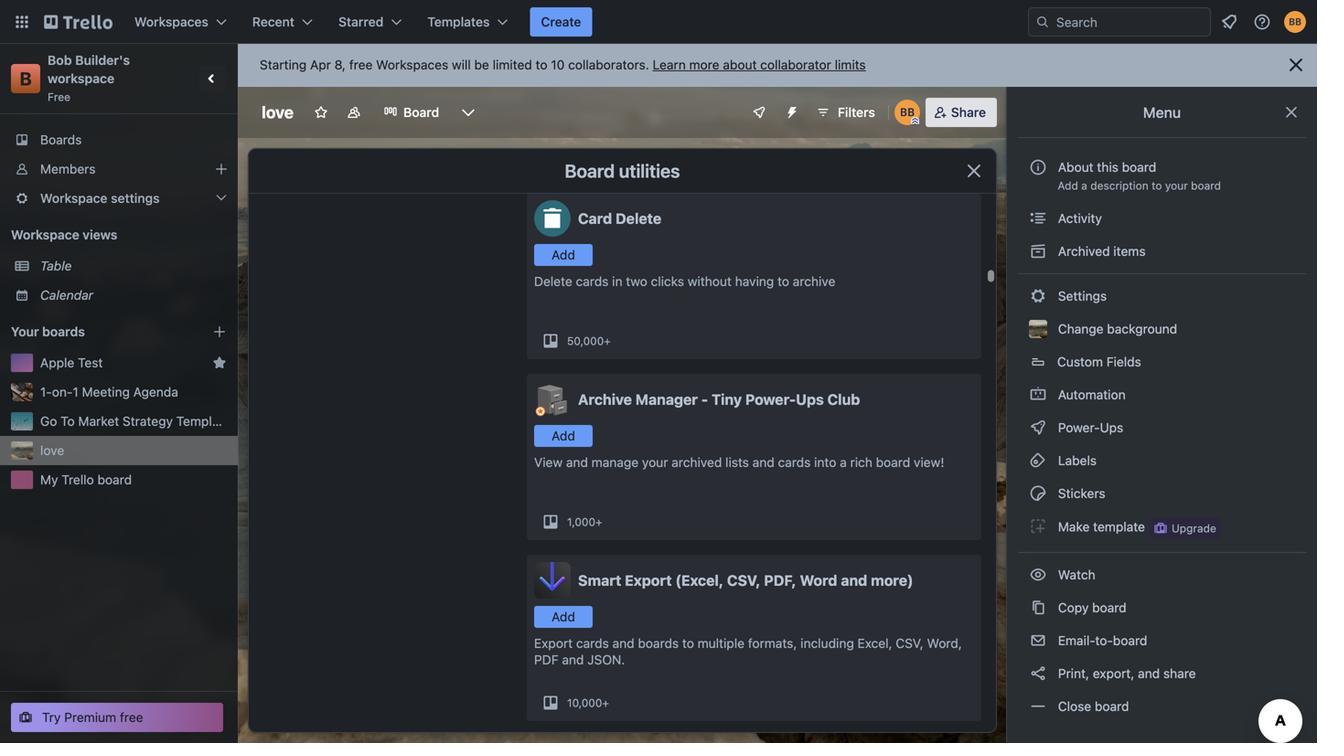 Task type: vqa. For each thing, say whether or not it's contained in the screenshot.


Task type: locate. For each thing, give the bounding box(es) containing it.
tiny
[[712, 391, 742, 409]]

export right the smart
[[625, 572, 672, 590]]

sm image left make
[[1029, 518, 1048, 536]]

1 vertical spatial workspace
[[11, 227, 79, 242]]

ups left club
[[796, 391, 824, 409]]

5 sm image from the top
[[1029, 599, 1048, 618]]

sm image left the automation
[[1029, 386, 1048, 404]]

to
[[61, 414, 75, 429]]

1 horizontal spatial boards
[[638, 636, 679, 652]]

0 vertical spatial free
[[349, 57, 373, 72]]

create
[[541, 14, 581, 29]]

csv, right excel,
[[896, 636, 924, 652]]

sm image inside copy board "link"
[[1029, 599, 1048, 618]]

print, export, and share
[[1055, 667, 1197, 682]]

+ for -
[[596, 516, 603, 529]]

1 horizontal spatial export
[[625, 572, 672, 590]]

to up the activity 'link'
[[1152, 179, 1163, 192]]

boards up apple in the top of the page
[[42, 324, 85, 339]]

sm image inside close board link
[[1029, 698, 1048, 716]]

sm image inside the activity 'link'
[[1029, 210, 1048, 228]]

add down about
[[1058, 179, 1079, 192]]

sm image for power-ups
[[1029, 419, 1048, 437]]

sm image for make template
[[1029, 518, 1048, 536]]

0 horizontal spatial love
[[40, 443, 64, 458]]

my trello board link
[[40, 471, 227, 490]]

workspace settings button
[[0, 184, 238, 213]]

board up to-
[[1093, 601, 1127, 616]]

json.
[[588, 653, 625, 668]]

sm image left close
[[1029, 698, 1048, 716]]

csv, left pdf,
[[727, 572, 761, 590]]

sm image inside "archived items" link
[[1029, 242, 1048, 261]]

boards
[[42, 324, 85, 339], [638, 636, 679, 652]]

email-to-board
[[1055, 634, 1148, 649]]

table
[[40, 259, 72, 274]]

bob builder (bobbuilder40) image
[[1285, 11, 1307, 33], [895, 100, 920, 125]]

copy board
[[1055, 601, 1127, 616]]

stickers link
[[1018, 479, 1307, 509]]

export up pdf
[[534, 636, 573, 652]]

about
[[723, 57, 757, 72]]

workspace for workspace settings
[[40, 191, 108, 206]]

table link
[[40, 257, 227, 275]]

sm image inside the watch link
[[1029, 566, 1048, 585]]

1 sm image from the top
[[1029, 242, 1048, 261]]

sm image left settings
[[1029, 287, 1048, 306]]

0 vertical spatial love
[[262, 102, 294, 122]]

a left rich
[[840, 455, 847, 470]]

your up the activity 'link'
[[1166, 179, 1188, 192]]

to left "multiple"
[[683, 636, 694, 652]]

1-
[[40, 385, 52, 400]]

sm image left power-ups
[[1029, 419, 1048, 437]]

sm image left print,
[[1029, 665, 1048, 684]]

go to market strategy template
[[40, 414, 231, 429]]

close board link
[[1018, 693, 1307, 722]]

free
[[349, 57, 373, 72], [120, 711, 143, 726]]

add button up pdf
[[534, 607, 593, 629]]

0 vertical spatial add button
[[534, 244, 593, 266]]

Board name text field
[[253, 98, 303, 127]]

change
[[1059, 322, 1104, 337]]

sm image inside power-ups "link"
[[1029, 419, 1048, 437]]

make template
[[1055, 520, 1146, 535]]

50,000 +
[[567, 335, 611, 348]]

1
[[73, 385, 78, 400]]

recent button
[[241, 7, 324, 37]]

1 horizontal spatial love
[[262, 102, 294, 122]]

sm image inside labels link
[[1029, 452, 1048, 470]]

0 horizontal spatial boards
[[42, 324, 85, 339]]

your boards with 5 items element
[[11, 321, 185, 343]]

1 horizontal spatial power-
[[1059, 420, 1100, 436]]

be
[[475, 57, 489, 72]]

add button down card on the left top
[[534, 244, 593, 266]]

sm image
[[1029, 210, 1048, 228], [1029, 287, 1048, 306], [1029, 419, 1048, 437], [1029, 452, 1048, 470], [1029, 518, 1048, 536], [1029, 632, 1048, 651], [1029, 698, 1048, 716]]

menu
[[1144, 104, 1181, 121]]

to
[[536, 57, 548, 72], [1152, 179, 1163, 192], [778, 274, 790, 289], [683, 636, 694, 652]]

workspaces up board "link"
[[376, 57, 449, 72]]

free right premium
[[120, 711, 143, 726]]

1 vertical spatial your
[[642, 455, 668, 470]]

sm image left labels
[[1029, 452, 1048, 470]]

custom fields
[[1058, 355, 1142, 370]]

power ups image
[[752, 105, 767, 120]]

cards inside export cards and boards to multiple formats, including excel, csv, word, pdf and json.
[[576, 636, 609, 652]]

market
[[78, 414, 119, 429]]

try premium free button
[[11, 704, 223, 733]]

2 sm image from the top
[[1029, 386, 1048, 404]]

2 vertical spatial cards
[[576, 636, 609, 652]]

add
[[1058, 179, 1079, 192], [552, 248, 575, 263], [552, 429, 575, 444], [552, 610, 575, 625]]

cards for card delete
[[576, 274, 609, 289]]

+
[[604, 335, 611, 348], [596, 516, 603, 529], [602, 697, 609, 710]]

views
[[83, 227, 117, 242]]

and right view
[[566, 455, 588, 470]]

Search field
[[1050, 8, 1211, 36]]

and
[[566, 455, 588, 470], [753, 455, 775, 470], [841, 572, 868, 590], [613, 636, 635, 652], [562, 653, 584, 668], [1138, 667, 1160, 682]]

sm image for stickers
[[1029, 485, 1048, 503]]

go to market strategy template link
[[40, 413, 231, 431]]

1 horizontal spatial board
[[565, 160, 615, 182]]

7 sm image from the top
[[1029, 698, 1048, 716]]

sm image left stickers
[[1029, 485, 1048, 503]]

workspaces inside dropdown button
[[135, 14, 209, 29]]

+ up archive
[[604, 335, 611, 348]]

view!
[[914, 455, 945, 470]]

share
[[951, 105, 986, 120]]

1,000
[[567, 516, 596, 529]]

about
[[1059, 160, 1094, 175]]

sm image left watch
[[1029, 566, 1048, 585]]

3 sm image from the top
[[1029, 485, 1048, 503]]

starred button
[[328, 7, 413, 37]]

1 vertical spatial ups
[[1100, 420, 1124, 436]]

board link
[[372, 98, 450, 127]]

and up json.
[[613, 636, 635, 652]]

bob builder (bobbuilder40) image right the open information menu icon
[[1285, 11, 1307, 33]]

board down the love link
[[97, 473, 132, 488]]

collaborator
[[761, 57, 832, 72]]

1 horizontal spatial csv,
[[896, 636, 924, 652]]

add for card delete
[[552, 248, 575, 263]]

limits
[[835, 57, 866, 72]]

starred icon image
[[212, 356, 227, 371]]

0 vertical spatial workspace
[[40, 191, 108, 206]]

50,000
[[567, 335, 604, 348]]

your right "manage"
[[642, 455, 668, 470]]

sm image inside stickers link
[[1029, 485, 1048, 503]]

sm image inside "automation" 'link'
[[1029, 386, 1048, 404]]

add for archive manager - tiny power-ups club
[[552, 429, 575, 444]]

this member is an admin of this board. image
[[911, 117, 919, 125]]

sm image inside print, export, and share link
[[1029, 665, 1048, 684]]

4 sm image from the top
[[1029, 566, 1048, 585]]

to left 10
[[536, 57, 548, 72]]

having
[[735, 274, 774, 289]]

4 sm image from the top
[[1029, 452, 1048, 470]]

automation
[[1055, 388, 1126, 403]]

0 vertical spatial your
[[1166, 179, 1188, 192]]

1 vertical spatial free
[[120, 711, 143, 726]]

builder's
[[75, 53, 130, 68]]

close board
[[1055, 700, 1130, 715]]

starting apr 8, free workspaces will be limited to 10 collaborators. learn more about collaborator limits
[[260, 57, 866, 72]]

cards up json.
[[576, 636, 609, 652]]

your
[[1166, 179, 1188, 192], [642, 455, 668, 470]]

1 horizontal spatial your
[[1166, 179, 1188, 192]]

0 vertical spatial csv,
[[727, 572, 761, 590]]

templates button
[[417, 7, 519, 37]]

a down about
[[1082, 179, 1088, 192]]

workspace up table at left top
[[11, 227, 79, 242]]

1 vertical spatial add button
[[534, 425, 593, 447]]

export inside export cards and boards to multiple formats, including excel, csv, word, pdf and json.
[[534, 636, 573, 652]]

clicks
[[651, 274, 684, 289]]

add up pdf
[[552, 610, 575, 625]]

workspace for workspace views
[[11, 227, 79, 242]]

more)
[[871, 572, 914, 590]]

0 vertical spatial export
[[625, 572, 672, 590]]

love
[[262, 102, 294, 122], [40, 443, 64, 458]]

workspaces up workspace navigation collapse icon
[[135, 14, 209, 29]]

2 vertical spatial +
[[602, 697, 609, 710]]

more
[[690, 57, 720, 72]]

0 horizontal spatial export
[[534, 636, 573, 652]]

0 vertical spatial power-
[[746, 391, 796, 409]]

1 horizontal spatial ups
[[1100, 420, 1124, 436]]

background
[[1108, 322, 1178, 337]]

sm image inside settings link
[[1029, 287, 1048, 306]]

sm image left activity
[[1029, 210, 1048, 228]]

add up '50,000' at the left of the page
[[552, 248, 575, 263]]

power- up labels
[[1059, 420, 1100, 436]]

board up card on the left top
[[565, 160, 615, 182]]

add button for card
[[534, 244, 593, 266]]

6 sm image from the top
[[1029, 632, 1048, 651]]

0 vertical spatial delete
[[616, 210, 662, 227]]

5 sm image from the top
[[1029, 518, 1048, 536]]

add inside the about this board add a description to your board
[[1058, 179, 1079, 192]]

add up view
[[552, 429, 575, 444]]

0 vertical spatial workspaces
[[135, 14, 209, 29]]

sm image left email-
[[1029, 632, 1048, 651]]

1 vertical spatial export
[[534, 636, 573, 652]]

1,000 +
[[567, 516, 603, 529]]

export
[[625, 572, 672, 590], [534, 636, 573, 652]]

free inside "try premium free" button
[[120, 711, 143, 726]]

ups down the automation
[[1100, 420, 1124, 436]]

board up 'description'
[[1122, 160, 1157, 175]]

3 add button from the top
[[534, 607, 593, 629]]

apple test
[[40, 355, 103, 371]]

+ up the smart
[[596, 516, 603, 529]]

0 horizontal spatial bob builder (bobbuilder40) image
[[895, 100, 920, 125]]

archive
[[578, 391, 632, 409]]

back to home image
[[44, 7, 113, 37]]

0 vertical spatial cards
[[576, 274, 609, 289]]

0 horizontal spatial workspaces
[[135, 14, 209, 29]]

add button for smart
[[534, 607, 593, 629]]

1 horizontal spatial a
[[1082, 179, 1088, 192]]

primary element
[[0, 0, 1318, 44]]

add button up view
[[534, 425, 593, 447]]

1 vertical spatial a
[[840, 455, 847, 470]]

and right lists
[[753, 455, 775, 470]]

6 sm image from the top
[[1029, 665, 1048, 684]]

0 horizontal spatial board
[[404, 105, 439, 120]]

board inside "link"
[[404, 105, 439, 120]]

board
[[404, 105, 439, 120], [565, 160, 615, 182]]

2 vertical spatial add button
[[534, 607, 593, 629]]

delete right card on the left top
[[616, 210, 662, 227]]

and left share
[[1138, 667, 1160, 682]]

1 add button from the top
[[534, 244, 593, 266]]

open information menu image
[[1254, 13, 1272, 31]]

0 vertical spatial bob builder (bobbuilder40) image
[[1285, 11, 1307, 33]]

board for board utilities
[[565, 160, 615, 182]]

1 horizontal spatial bob builder (bobbuilder40) image
[[1285, 11, 1307, 33]]

to inside export cards and boards to multiple formats, including excel, csv, word, pdf and json.
[[683, 636, 694, 652]]

love left star or unstar board icon
[[262, 102, 294, 122]]

free right 8,
[[349, 57, 373, 72]]

items
[[1114, 244, 1146, 259]]

cards left in
[[576, 274, 609, 289]]

cards left into
[[778, 455, 811, 470]]

csv,
[[727, 572, 761, 590], [896, 636, 924, 652]]

1 horizontal spatial workspaces
[[376, 57, 449, 72]]

1 vertical spatial power-
[[1059, 420, 1100, 436]]

template
[[176, 414, 231, 429]]

0 horizontal spatial free
[[120, 711, 143, 726]]

export cards and boards to multiple formats, including excel, csv, word, pdf and json.
[[534, 636, 962, 668]]

1 vertical spatial delete
[[534, 274, 573, 289]]

workspace inside dropdown button
[[40, 191, 108, 206]]

test
[[78, 355, 103, 371]]

watch link
[[1018, 561, 1307, 590]]

board
[[1122, 160, 1157, 175], [1192, 179, 1222, 192], [876, 455, 911, 470], [97, 473, 132, 488], [1093, 601, 1127, 616], [1113, 634, 1148, 649], [1095, 700, 1130, 715]]

0 vertical spatial board
[[404, 105, 439, 120]]

boards left "multiple"
[[638, 636, 679, 652]]

power- right tiny
[[746, 391, 796, 409]]

delete
[[616, 210, 662, 227], [534, 274, 573, 289]]

2 add button from the top
[[534, 425, 593, 447]]

board up print, export, and share
[[1113, 634, 1148, 649]]

0 notifications image
[[1219, 11, 1241, 33]]

0 vertical spatial a
[[1082, 179, 1088, 192]]

on-
[[52, 385, 73, 400]]

meeting
[[82, 385, 130, 400]]

1 vertical spatial csv,
[[896, 636, 924, 652]]

members link
[[0, 155, 238, 184]]

1 vertical spatial workspaces
[[376, 57, 449, 72]]

add board image
[[212, 325, 227, 339]]

0 vertical spatial ups
[[796, 391, 824, 409]]

1 sm image from the top
[[1029, 210, 1048, 228]]

add button for archive
[[534, 425, 593, 447]]

delete left in
[[534, 274, 573, 289]]

2 sm image from the top
[[1029, 287, 1048, 306]]

love inside love text field
[[262, 102, 294, 122]]

members
[[40, 162, 96, 177]]

1 horizontal spatial free
[[349, 57, 373, 72]]

sm image for archived items
[[1029, 242, 1048, 261]]

workspace down members
[[40, 191, 108, 206]]

sm image inside email-to-board link
[[1029, 632, 1048, 651]]

to right the having
[[778, 274, 790, 289]]

sm image
[[1029, 242, 1048, 261], [1029, 386, 1048, 404], [1029, 485, 1048, 503], [1029, 566, 1048, 585], [1029, 599, 1048, 618], [1029, 665, 1048, 684]]

filters
[[838, 105, 876, 120]]

cards for smart export (excel, csv, pdf, word and more)
[[576, 636, 609, 652]]

copy board link
[[1018, 594, 1307, 623]]

board down export,
[[1095, 700, 1130, 715]]

rich
[[851, 455, 873, 470]]

1 vertical spatial +
[[596, 516, 603, 529]]

love up my
[[40, 443, 64, 458]]

board left customize views image
[[404, 105, 439, 120]]

3 sm image from the top
[[1029, 419, 1048, 437]]

1 vertical spatial boards
[[638, 636, 679, 652]]

1 vertical spatial board
[[565, 160, 615, 182]]

bob builder (bobbuilder40) image right filters
[[895, 100, 920, 125]]

+ down json.
[[602, 697, 609, 710]]

sm image left copy
[[1029, 599, 1048, 618]]

archived items
[[1055, 244, 1146, 259]]

0 vertical spatial boards
[[42, 324, 85, 339]]

0 horizontal spatial csv,
[[727, 572, 761, 590]]

sm image left archived on the top of the page
[[1029, 242, 1048, 261]]



Task type: describe. For each thing, give the bounding box(es) containing it.
archive manager - tiny power-ups club
[[578, 391, 861, 409]]

board utilities
[[565, 160, 680, 182]]

learn
[[653, 57, 686, 72]]

bob builder's workspace link
[[48, 53, 133, 86]]

multiple
[[698, 636, 745, 652]]

sm image for email-to-board
[[1029, 632, 1048, 651]]

sm image for automation
[[1029, 386, 1048, 404]]

lists
[[726, 455, 749, 470]]

stickers
[[1055, 486, 1106, 501]]

including
[[801, 636, 854, 652]]

about this board add a description to your board
[[1058, 160, 1222, 192]]

starting
[[260, 57, 307, 72]]

b
[[20, 68, 32, 89]]

smart
[[578, 572, 622, 590]]

-
[[702, 391, 708, 409]]

create button
[[530, 7, 592, 37]]

your
[[11, 324, 39, 339]]

8,
[[335, 57, 346, 72]]

settings
[[1055, 289, 1107, 304]]

pdf
[[534, 653, 559, 668]]

share button
[[926, 98, 997, 127]]

boards link
[[0, 125, 238, 155]]

ups inside power-ups "link"
[[1100, 420, 1124, 436]]

apple
[[40, 355, 74, 371]]

workspace views
[[11, 227, 117, 242]]

sm image for activity
[[1029, 210, 1048, 228]]

custom fields button
[[1018, 348, 1307, 377]]

+ for (excel,
[[602, 697, 609, 710]]

to-
[[1096, 634, 1113, 649]]

agenda
[[133, 385, 178, 400]]

email-
[[1059, 634, 1096, 649]]

sm image for print, export, and share
[[1029, 665, 1048, 684]]

card delete
[[578, 210, 662, 227]]

two
[[626, 274, 648, 289]]

watch
[[1055, 568, 1099, 583]]

customize views image
[[459, 103, 478, 122]]

word,
[[927, 636, 962, 652]]

1 horizontal spatial delete
[[616, 210, 662, 227]]

board right rich
[[876, 455, 911, 470]]

1-on-1 meeting agenda link
[[40, 383, 227, 402]]

workspaces button
[[124, 7, 238, 37]]

try
[[42, 711, 61, 726]]

close
[[1059, 700, 1092, 715]]

0 vertical spatial +
[[604, 335, 611, 348]]

pdf,
[[764, 572, 797, 590]]

b link
[[11, 64, 40, 93]]

to inside the about this board add a description to your board
[[1152, 179, 1163, 192]]

0 horizontal spatial ups
[[796, 391, 824, 409]]

in
[[612, 274, 623, 289]]

1 vertical spatial bob builder (bobbuilder40) image
[[895, 100, 920, 125]]

print,
[[1059, 667, 1090, 682]]

star or unstar board image
[[314, 105, 329, 120]]

sm image for settings
[[1029, 287, 1048, 306]]

board for board
[[404, 105, 439, 120]]

boards
[[40, 132, 82, 147]]

collaborators.
[[568, 57, 650, 72]]

delete cards in two clicks without having to archive
[[534, 274, 836, 289]]

learn more about collaborator limits link
[[653, 57, 866, 72]]

templates
[[428, 14, 490, 29]]

0 horizontal spatial a
[[840, 455, 847, 470]]

filters button
[[811, 98, 881, 127]]

sm image for labels
[[1029, 452, 1048, 470]]

club
[[828, 391, 861, 409]]

smart export (excel, csv, pdf, word and more)
[[578, 572, 914, 590]]

workspace navigation collapse icon image
[[199, 66, 225, 92]]

1 vertical spatial love
[[40, 443, 64, 458]]

template
[[1094, 520, 1146, 535]]

csv, inside export cards and boards to multiple formats, including excel, csv, word, pdf and json.
[[896, 636, 924, 652]]

add for smart export (excel, csv, pdf, word and more)
[[552, 610, 575, 625]]

workspace visible image
[[347, 105, 362, 120]]

email-to-board link
[[1018, 627, 1307, 656]]

0 horizontal spatial power-
[[746, 391, 796, 409]]

strategy
[[123, 414, 173, 429]]

try premium free
[[42, 711, 143, 726]]

0 horizontal spatial delete
[[534, 274, 573, 289]]

boards inside "element"
[[42, 324, 85, 339]]

apr
[[310, 57, 331, 72]]

power- inside "link"
[[1059, 420, 1100, 436]]

fields
[[1107, 355, 1142, 370]]

limited
[[493, 57, 532, 72]]

search image
[[1036, 15, 1050, 29]]

sm image for close board
[[1029, 698, 1048, 716]]

sm image for watch
[[1029, 566, 1048, 585]]

1 vertical spatial cards
[[778, 455, 811, 470]]

custom
[[1058, 355, 1104, 370]]

archived
[[672, 455, 722, 470]]

power-ups link
[[1018, 414, 1307, 443]]

and right word
[[841, 572, 868, 590]]

0 horizontal spatial your
[[642, 455, 668, 470]]

free
[[48, 91, 70, 103]]

and right pdf
[[562, 653, 584, 668]]

copy
[[1059, 601, 1089, 616]]

change background link
[[1018, 315, 1307, 344]]

without
[[688, 274, 732, 289]]

starred
[[339, 14, 384, 29]]

apple test link
[[40, 354, 205, 372]]

board up the activity 'link'
[[1192, 179, 1222, 192]]

this
[[1097, 160, 1119, 175]]

automation link
[[1018, 381, 1307, 410]]

boards inside export cards and boards to multiple formats, including excel, csv, word, pdf and json.
[[638, 636, 679, 652]]

sm image for copy board
[[1029, 599, 1048, 618]]

go
[[40, 414, 57, 429]]

your inside the about this board add a description to your board
[[1166, 179, 1188, 192]]

into
[[815, 455, 837, 470]]

automation image
[[778, 98, 803, 124]]

card
[[578, 210, 612, 227]]

word
[[800, 572, 838, 590]]

10,000 +
[[567, 697, 609, 710]]

settings
[[111, 191, 160, 206]]

labels link
[[1018, 447, 1307, 476]]

board inside "link"
[[1093, 601, 1127, 616]]

power-ups
[[1055, 420, 1127, 436]]

a inside the about this board add a description to your board
[[1082, 179, 1088, 192]]



